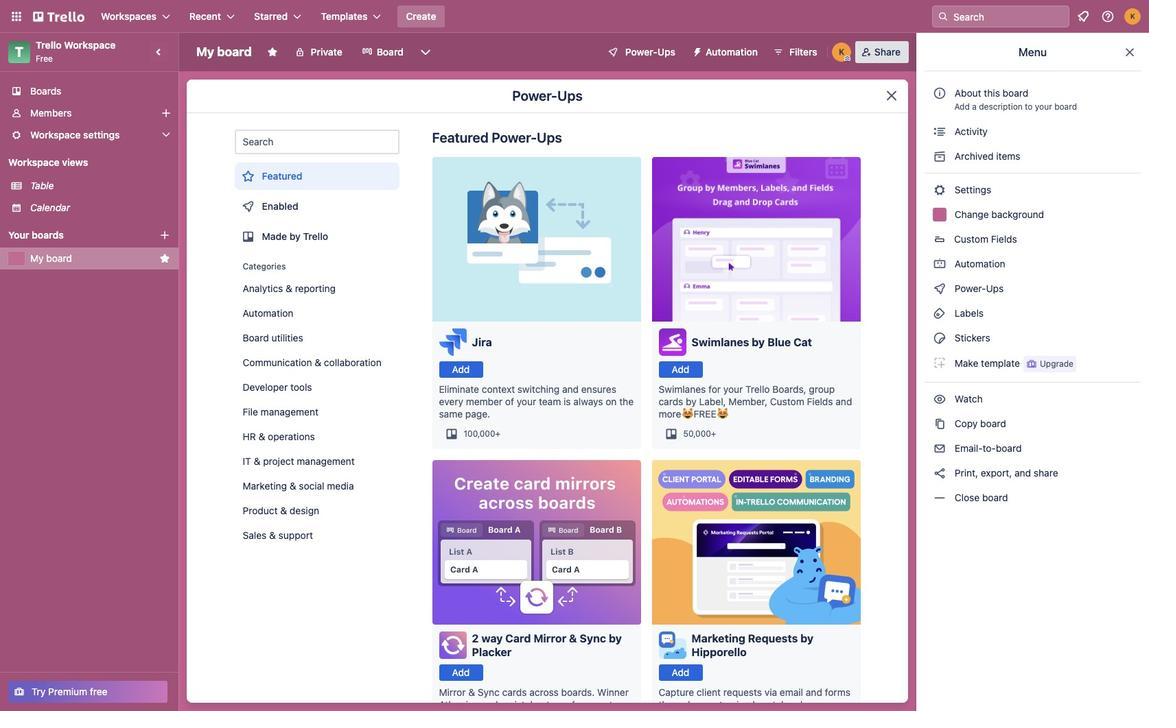 Task type: vqa. For each thing, say whether or not it's contained in the screenshot.
project
yes



Task type: locate. For each thing, give the bounding box(es) containing it.
swimlanes left blue
[[692, 336, 749, 349]]

marketing inside marketing requests by hipporello
[[692, 633, 745, 645]]

analytics
[[243, 283, 283, 294]]

2 + from the left
[[711, 429, 716, 439]]

your
[[8, 229, 29, 241]]

star or unstar board image
[[267, 47, 278, 58]]

board down export,
[[982, 492, 1008, 504]]

sync up the codegeist,
[[478, 687, 500, 699]]

& inside 'hr & operations' link
[[258, 431, 265, 443]]

workspace inside "popup button"
[[30, 129, 81, 141]]

and inside 'swimlanes for your trello boards, group cards by label, member, custom fields and more😻free😻'
[[836, 396, 852, 408]]

fields down change background
[[991, 233, 1017, 245]]

my down recent in the top of the page
[[196, 45, 214, 59]]

0 vertical spatial my
[[196, 45, 214, 59]]

cards up the codegeist,
[[502, 687, 527, 699]]

1 + from the left
[[495, 429, 500, 439]]

automation down custom fields
[[952, 258, 1005, 270]]

eliminate context switching and ensures every member of your team is always on the same page.
[[439, 384, 634, 420]]

+ down "more😻free😻"
[[711, 429, 716, 439]]

board
[[377, 46, 403, 58], [243, 332, 269, 344]]

workspace down members at the top
[[30, 129, 81, 141]]

sm image for activity
[[933, 125, 947, 139]]

add button for jira
[[439, 362, 483, 378]]

your right of at the bottom left of the page
[[517, 396, 536, 408]]

a down about
[[972, 102, 977, 112]]

2 sm image from the top
[[933, 307, 947, 321]]

& inside marketing & social media link
[[289, 480, 296, 492]]

+ for swimlanes by blue cat
[[711, 429, 716, 439]]

2 vertical spatial automation
[[243, 308, 293, 319]]

board up print, export, and share
[[996, 443, 1022, 454]]

sm image for close board
[[933, 491, 947, 505]]

hr & operations link
[[234, 426, 399, 448]]

board left customize views "image"
[[377, 46, 403, 58]]

is
[[564, 396, 571, 408]]

by right made
[[289, 231, 301, 242]]

free
[[36, 54, 53, 64]]

sm image left make
[[933, 356, 947, 370]]

0 horizontal spatial cards
[[502, 687, 527, 699]]

automation left filters button
[[706, 46, 758, 58]]

codegeist,
[[481, 699, 528, 711]]

+ down 'member'
[[495, 429, 500, 439]]

close board
[[952, 492, 1008, 504]]

sm image left the watch
[[933, 393, 947, 406]]

trello down enabled link
[[303, 231, 328, 242]]

trello workspace free
[[36, 39, 116, 64]]

Search text field
[[234, 130, 399, 154]]

product
[[243, 505, 278, 517]]

1 vertical spatial power-ups
[[512, 88, 583, 104]]

to
[[1025, 102, 1033, 112]]

workspace inside trello workspace free
[[64, 39, 116, 51]]

my
[[196, 45, 214, 59], [30, 253, 44, 264]]

6 sm image from the top
[[933, 417, 947, 431]]

2 vertical spatial your
[[517, 396, 536, 408]]

2 vertical spatial power-ups
[[952, 283, 1006, 294]]

workspace down back to home image
[[64, 39, 116, 51]]

1 vertical spatial custom
[[770, 396, 804, 408]]

board right to
[[1054, 102, 1077, 112]]

and inside the capture client requests via email and forms through a customized portal an
[[806, 687, 822, 699]]

my down your boards
[[30, 253, 44, 264]]

& right "sales"
[[269, 530, 276, 542]]

a
[[972, 102, 977, 112], [696, 699, 701, 711]]

1 vertical spatial kendallparks02 (kendallparks02) image
[[832, 43, 851, 62]]

sm image inside automation button
[[686, 41, 706, 60]]

0 vertical spatial custom
[[954, 233, 988, 245]]

add up atlassian
[[452, 667, 470, 679]]

app
[[552, 699, 569, 711]]

cards inside mirror & sync cards across boards. winner atlassian codegeist, best app for remot
[[502, 687, 527, 699]]

& right hr
[[258, 431, 265, 443]]

1 horizontal spatial marketing
[[692, 633, 745, 645]]

1 horizontal spatial board
[[377, 46, 403, 58]]

1 horizontal spatial automation
[[706, 46, 758, 58]]

starred button
[[246, 5, 310, 27]]

my board inside text box
[[196, 45, 252, 59]]

your inside about this board add a description to your board
[[1035, 102, 1052, 112]]

1 horizontal spatial a
[[972, 102, 977, 112]]

power- inside button
[[625, 46, 657, 58]]

1 vertical spatial my board
[[30, 253, 72, 264]]

add up "more😻free😻"
[[672, 364, 689, 375]]

0 vertical spatial fields
[[991, 233, 1017, 245]]

0 horizontal spatial marketing
[[243, 480, 287, 492]]

1 vertical spatial featured
[[262, 170, 302, 182]]

marketing up product
[[243, 480, 287, 492]]

for up label,
[[708, 384, 721, 395]]

sm image left print,
[[933, 467, 947, 480]]

search image
[[938, 11, 949, 22]]

management inside it & project management link
[[297, 456, 355, 467]]

sm image inside watch link
[[933, 393, 947, 406]]

1 horizontal spatial featured
[[432, 130, 489, 146]]

& up boards.
[[569, 633, 577, 645]]

2 horizontal spatial trello
[[745, 384, 770, 395]]

0 horizontal spatial fields
[[807, 396, 833, 408]]

sm image for archived items
[[933, 150, 947, 163]]

add down about
[[954, 102, 970, 112]]

& left the design on the left bottom
[[280, 505, 287, 517]]

a inside about this board add a description to your board
[[972, 102, 977, 112]]

t
[[15, 44, 23, 60]]

featured for featured power-ups
[[432, 130, 489, 146]]

marketing
[[243, 480, 287, 492], [692, 633, 745, 645]]

email-to-board link
[[925, 438, 1141, 460]]

add button for 2 way card mirror & sync by placker
[[439, 665, 483, 682]]

automation link
[[925, 253, 1141, 275], [234, 303, 399, 325]]

0 horizontal spatial my board
[[30, 253, 72, 264]]

2 horizontal spatial automation
[[952, 258, 1005, 270]]

0 horizontal spatial sync
[[478, 687, 500, 699]]

swimlanes for swimlanes by blue cat
[[692, 336, 749, 349]]

filters button
[[769, 41, 821, 63]]

stickers
[[952, 332, 990, 344]]

0 horizontal spatial automation
[[243, 308, 293, 319]]

print, export, and share link
[[925, 463, 1141, 485]]

about this board add a description to your board
[[954, 87, 1077, 112]]

for down boards.
[[572, 699, 584, 711]]

& for operations
[[258, 431, 265, 443]]

workspaces
[[101, 10, 156, 22]]

board left utilities
[[243, 332, 269, 344]]

marketing up hipporello
[[692, 633, 745, 645]]

sync up boards.
[[580, 633, 606, 645]]

& right analytics
[[286, 283, 292, 294]]

cards up "more😻free😻"
[[659, 396, 683, 408]]

custom down "change"
[[954, 233, 988, 245]]

1 vertical spatial your
[[723, 384, 743, 395]]

0 vertical spatial automation link
[[925, 253, 1141, 275]]

kendallparks02 (kendallparks02) image right open information menu 'icon'
[[1124, 8, 1141, 25]]

sm image for email-to-board
[[933, 442, 947, 456]]

sm image inside 'power-ups' link
[[933, 282, 947, 296]]

3 sm image from the top
[[933, 332, 947, 345]]

swimlanes inside 'swimlanes for your trello boards, group cards by label, member, custom fields and more😻free😻'
[[659, 384, 706, 395]]

7 sm image from the top
[[933, 467, 947, 480]]

management down 'hr & operations' link
[[297, 456, 355, 467]]

+
[[495, 429, 500, 439], [711, 429, 716, 439]]

sm image inside print, export, and share link
[[933, 467, 947, 480]]

0 vertical spatial my board
[[196, 45, 252, 59]]

fields inside 'swimlanes for your trello boards, group cards by label, member, custom fields and more😻free😻'
[[807, 396, 833, 408]]

atlassian
[[439, 699, 479, 711]]

& inside mirror & sync cards across boards. winner atlassian codegeist, best app for remot
[[468, 687, 475, 699]]

sm image inside settings link
[[933, 183, 947, 197]]

sm image left stickers
[[933, 332, 947, 345]]

1 vertical spatial board
[[243, 332, 269, 344]]

sm image left activity
[[933, 125, 947, 139]]

your inside eliminate context switching and ensures every member of your team is always on the same page.
[[517, 396, 536, 408]]

private button
[[286, 41, 351, 63]]

marketing & social media link
[[234, 476, 399, 498]]

sm image left labels
[[933, 307, 947, 321]]

0 vertical spatial board
[[377, 46, 403, 58]]

trello up member,
[[745, 384, 770, 395]]

mirror
[[534, 633, 566, 645], [439, 687, 466, 699]]

by left blue
[[752, 336, 765, 349]]

sm image for power-ups
[[933, 282, 947, 296]]

fields inside button
[[991, 233, 1017, 245]]

open information menu image
[[1101, 10, 1115, 23]]

settings link
[[925, 179, 1141, 201]]

0 horizontal spatial mirror
[[439, 687, 466, 699]]

1 vertical spatial automation link
[[234, 303, 399, 325]]

card
[[505, 633, 531, 645]]

mirror & sync cards across boards. winner atlassian codegeist, best app for remot
[[439, 687, 629, 712]]

watch
[[952, 393, 985, 405]]

enabled
[[262, 200, 298, 212]]

0 horizontal spatial for
[[572, 699, 584, 711]]

your right to
[[1035, 102, 1052, 112]]

1 horizontal spatial kendallparks02 (kendallparks02) image
[[1124, 8, 1141, 25]]

1 horizontal spatial my board
[[196, 45, 252, 59]]

my board down recent popup button
[[196, 45, 252, 59]]

project
[[263, 456, 294, 467]]

sm image
[[686, 41, 706, 60], [933, 150, 947, 163], [933, 183, 947, 197], [933, 257, 947, 271], [933, 282, 947, 296], [933, 442, 947, 456]]

1 vertical spatial management
[[297, 456, 355, 467]]

0 vertical spatial your
[[1035, 102, 1052, 112]]

same
[[439, 408, 463, 420]]

2 horizontal spatial power-ups
[[952, 283, 1006, 294]]

capture client requests via email and forms through a customized portal an
[[659, 687, 850, 712]]

1 horizontal spatial mirror
[[534, 633, 566, 645]]

add inside about this board add a description to your board
[[954, 102, 970, 112]]

sales & support link
[[234, 525, 399, 547]]

power-
[[625, 46, 657, 58], [512, 88, 557, 104], [492, 130, 537, 146], [955, 283, 986, 294]]

add button up capture
[[659, 665, 703, 682]]

&
[[286, 283, 292, 294], [315, 357, 321, 369], [258, 431, 265, 443], [254, 456, 260, 467], [289, 480, 296, 492], [280, 505, 287, 517], [269, 530, 276, 542], [569, 633, 577, 645], [468, 687, 475, 699]]

member
[[466, 396, 503, 408]]

0 horizontal spatial board
[[243, 332, 269, 344]]

fields
[[991, 233, 1017, 245], [807, 396, 833, 408]]

0 horizontal spatial custom
[[770, 396, 804, 408]]

power-ups inside power-ups button
[[625, 46, 675, 58]]

your inside 'swimlanes for your trello boards, group cards by label, member, custom fields and more😻free😻'
[[723, 384, 743, 395]]

8 sm image from the top
[[933, 491, 947, 505]]

0 horizontal spatial trello
[[36, 39, 62, 51]]

0 horizontal spatial your
[[517, 396, 536, 408]]

1 horizontal spatial for
[[708, 384, 721, 395]]

& inside it & project management link
[[254, 456, 260, 467]]

sm image inside labels link
[[933, 307, 947, 321]]

1 vertical spatial workspace
[[30, 129, 81, 141]]

featured for featured
[[262, 170, 302, 182]]

1 horizontal spatial automation link
[[925, 253, 1141, 275]]

& inside sales & support link
[[269, 530, 276, 542]]

& down board utilities link
[[315, 357, 321, 369]]

add button up eliminate
[[439, 362, 483, 378]]

primary element
[[0, 0, 1149, 33]]

by right requests
[[800, 633, 813, 645]]

0 horizontal spatial +
[[495, 429, 500, 439]]

1 vertical spatial my
[[30, 253, 44, 264]]

fields down the group
[[807, 396, 833, 408]]

1 horizontal spatial my
[[196, 45, 214, 59]]

& right it
[[254, 456, 260, 467]]

& inside communication & collaboration link
[[315, 357, 321, 369]]

workspace for views
[[8, 156, 60, 168]]

communication & collaboration
[[243, 357, 381, 369]]

winner
[[597, 687, 629, 699]]

requests
[[723, 687, 762, 699]]

trello up the free
[[36, 39, 62, 51]]

close
[[955, 492, 980, 504]]

sm image left close
[[933, 491, 947, 505]]

board for board utilities
[[243, 332, 269, 344]]

management up operations at the bottom of page
[[261, 406, 318, 418]]

& inside the product & design link
[[280, 505, 287, 517]]

custom fields button
[[925, 229, 1141, 251]]

0 vertical spatial power-ups
[[625, 46, 675, 58]]

1 horizontal spatial custom
[[954, 233, 988, 245]]

sm image
[[933, 125, 947, 139], [933, 307, 947, 321], [933, 332, 947, 345], [933, 356, 947, 370], [933, 393, 947, 406], [933, 417, 947, 431], [933, 467, 947, 480], [933, 491, 947, 505]]

automation up board utilities
[[243, 308, 293, 319]]

a inside the capture client requests via email and forms through a customized portal an
[[696, 699, 701, 711]]

5 sm image from the top
[[933, 393, 947, 406]]

mirror right card
[[534, 633, 566, 645]]

by inside 2 way card mirror & sync by placker
[[609, 633, 622, 645]]

starred
[[254, 10, 288, 22]]

0 vertical spatial automation
[[706, 46, 758, 58]]

0 vertical spatial workspace
[[64, 39, 116, 51]]

board left star or unstar board 'icon'
[[217, 45, 252, 59]]

& left social
[[289, 480, 296, 492]]

by inside marketing requests by hipporello
[[800, 633, 813, 645]]

for inside mirror & sync cards across boards. winner atlassian codegeist, best app for remot
[[572, 699, 584, 711]]

0 horizontal spatial a
[[696, 699, 701, 711]]

board inside "link"
[[377, 46, 403, 58]]

& for support
[[269, 530, 276, 542]]

add button
[[439, 362, 483, 378], [659, 362, 703, 378], [439, 665, 483, 682], [659, 665, 703, 682]]

sm image inside copy board link
[[933, 417, 947, 431]]

add for hipporello
[[672, 667, 689, 679]]

0 vertical spatial mirror
[[534, 633, 566, 645]]

management inside file management link
[[261, 406, 318, 418]]

1 vertical spatial for
[[572, 699, 584, 711]]

my board down boards
[[30, 253, 72, 264]]

automation link up board utilities link
[[234, 303, 399, 325]]

hr & operations
[[243, 431, 315, 443]]

1 vertical spatial trello
[[303, 231, 328, 242]]

mirror up atlassian
[[439, 687, 466, 699]]

0 horizontal spatial featured
[[262, 170, 302, 182]]

sync inside 2 way card mirror & sync by placker
[[580, 633, 606, 645]]

your up member,
[[723, 384, 743, 395]]

0 vertical spatial swimlanes
[[692, 336, 749, 349]]

swimlanes up "more😻free😻"
[[659, 384, 706, 395]]

0 horizontal spatial kendallparks02 (kendallparks02) image
[[832, 43, 851, 62]]

communication & collaboration link
[[234, 352, 399, 374]]

sm image inside stickers link
[[933, 332, 947, 345]]

2 vertical spatial trello
[[745, 384, 770, 395]]

by up "more😻free😻"
[[686, 396, 697, 408]]

1 vertical spatial fields
[[807, 396, 833, 408]]

by up the winner
[[609, 633, 622, 645]]

0 vertical spatial management
[[261, 406, 318, 418]]

try premium free button
[[8, 682, 167, 704]]

1 horizontal spatial fields
[[991, 233, 1017, 245]]

copy board
[[952, 418, 1006, 430]]

100,000 +
[[464, 429, 500, 439]]

add button up atlassian
[[439, 665, 483, 682]]

50,000 +
[[683, 429, 716, 439]]

2 horizontal spatial your
[[1035, 102, 1052, 112]]

add button up label,
[[659, 362, 703, 378]]

1 horizontal spatial power-ups
[[625, 46, 675, 58]]

2 vertical spatial workspace
[[8, 156, 60, 168]]

across
[[529, 687, 559, 699]]

sm image inside activity link
[[933, 125, 947, 139]]

copy
[[955, 418, 978, 430]]

1 vertical spatial sync
[[478, 687, 500, 699]]

add up capture
[[672, 667, 689, 679]]

every
[[439, 396, 463, 408]]

by
[[289, 231, 301, 242], [752, 336, 765, 349], [686, 396, 697, 408], [609, 633, 622, 645], [800, 633, 813, 645]]

swimlanes by blue cat
[[692, 336, 812, 349]]

capture
[[659, 687, 694, 699]]

board up to
[[1003, 87, 1028, 99]]

archived items
[[952, 150, 1020, 162]]

1 horizontal spatial sync
[[580, 633, 606, 645]]

0 vertical spatial marketing
[[243, 480, 287, 492]]

0 vertical spatial for
[[708, 384, 721, 395]]

automation link down custom fields button
[[925, 253, 1141, 275]]

1 horizontal spatial +
[[711, 429, 716, 439]]

sm image inside email-to-board link
[[933, 442, 947, 456]]

sm image left copy
[[933, 417, 947, 431]]

custom inside button
[[954, 233, 988, 245]]

settings
[[952, 184, 991, 196]]

swimlanes for swimlanes for your trello boards, group cards by label, member, custom fields and more😻free😻
[[659, 384, 706, 395]]

4 sm image from the top
[[933, 356, 947, 370]]

a down client
[[696, 699, 701, 711]]

0 vertical spatial cards
[[659, 396, 683, 408]]

close board link
[[925, 487, 1141, 509]]

placker
[[472, 647, 512, 659]]

sm image inside the archived items link
[[933, 150, 947, 163]]

custom down boards, at the bottom right of page
[[770, 396, 804, 408]]

hipporello
[[692, 647, 747, 659]]

1 vertical spatial swimlanes
[[659, 384, 706, 395]]

1 vertical spatial mirror
[[439, 687, 466, 699]]

1 sm image from the top
[[933, 125, 947, 139]]

1 vertical spatial cards
[[502, 687, 527, 699]]

0 vertical spatial sync
[[580, 633, 606, 645]]

sm image inside close board link
[[933, 491, 947, 505]]

& inside analytics & reporting link
[[286, 283, 292, 294]]

& up atlassian
[[468, 687, 475, 699]]

0 notifications image
[[1075, 8, 1091, 25]]

kendallparks02 (kendallparks02) image
[[1124, 8, 1141, 25], [832, 43, 851, 62]]

featured link
[[234, 163, 399, 190]]

ups inside button
[[657, 46, 675, 58]]

featured
[[432, 130, 489, 146], [262, 170, 302, 182]]

kendallparks02 (kendallparks02) image right filters
[[832, 43, 851, 62]]

1 vertical spatial a
[[696, 699, 701, 711]]

1 vertical spatial marketing
[[692, 633, 745, 645]]

0 vertical spatial a
[[972, 102, 977, 112]]

sm image for watch
[[933, 393, 947, 406]]

tools
[[290, 382, 312, 393]]

1 horizontal spatial cards
[[659, 396, 683, 408]]

add
[[954, 102, 970, 112], [452, 364, 470, 375], [672, 364, 689, 375], [452, 667, 470, 679], [672, 667, 689, 679]]

workspace up the table
[[8, 156, 60, 168]]

mirror inside 2 way card mirror & sync by placker
[[534, 633, 566, 645]]

0 vertical spatial featured
[[432, 130, 489, 146]]

1 horizontal spatial your
[[723, 384, 743, 395]]

0 vertical spatial trello
[[36, 39, 62, 51]]



Task type: describe. For each thing, give the bounding box(es) containing it.
settings
[[83, 129, 120, 141]]

about
[[955, 87, 981, 99]]

members
[[30, 107, 72, 119]]

make template
[[952, 357, 1020, 369]]

customize views image
[[419, 45, 432, 59]]

views
[[62, 156, 88, 168]]

premium
[[48, 686, 87, 698]]

add button for marketing requests by hipporello
[[659, 665, 703, 682]]

activity
[[952, 126, 988, 137]]

print, export, and share
[[952, 467, 1058, 479]]

featured power-ups
[[432, 130, 562, 146]]

free
[[90, 686, 107, 698]]

label,
[[699, 396, 726, 408]]

change background
[[952, 209, 1044, 220]]

enabled link
[[234, 193, 399, 220]]

add button for swimlanes by blue cat
[[659, 362, 703, 378]]

board utilities
[[243, 332, 303, 344]]

page.
[[465, 408, 490, 420]]

board up to-
[[980, 418, 1006, 430]]

customized
[[704, 699, 755, 711]]

file management
[[243, 406, 318, 418]]

trello inside 'swimlanes for your trello boards, group cards by label, member, custom fields and more😻free😻'
[[745, 384, 770, 395]]

automation inside button
[[706, 46, 758, 58]]

your boards with 1 items element
[[8, 227, 139, 244]]

developer tools link
[[234, 377, 399, 399]]

labels link
[[925, 303, 1141, 325]]

through
[[659, 699, 693, 711]]

& for reporting
[[286, 283, 292, 294]]

client
[[697, 687, 721, 699]]

0 horizontal spatial power-ups
[[512, 88, 583, 104]]

jira
[[472, 336, 492, 349]]

developer tools
[[243, 382, 312, 393]]

workspace settings
[[30, 129, 120, 141]]

recent button
[[181, 5, 243, 27]]

board utilities link
[[234, 327, 399, 349]]

starred icon image
[[159, 253, 170, 264]]

by inside 'swimlanes for your trello boards, group cards by label, member, custom fields and more😻free😻'
[[686, 396, 697, 408]]

and inside eliminate context switching and ensures every member of your team is always on the same page.
[[562, 384, 579, 395]]

description
[[979, 102, 1023, 112]]

1 horizontal spatial trello
[[303, 231, 328, 242]]

& for social
[[289, 480, 296, 492]]

upgrade
[[1040, 359, 1073, 369]]

context
[[482, 384, 515, 395]]

menu
[[1018, 46, 1047, 58]]

marketing for marketing requests by hipporello
[[692, 633, 745, 645]]

share
[[874, 46, 901, 58]]

items
[[996, 150, 1020, 162]]

more😻free😻
[[659, 408, 729, 420]]

marketing requests by hipporello
[[692, 633, 813, 659]]

my inside text box
[[196, 45, 214, 59]]

& inside 2 way card mirror & sync by placker
[[569, 633, 577, 645]]

swimlanes for your trello boards, group cards by label, member, custom fields and more😻free😻
[[659, 384, 852, 420]]

ensures
[[581, 384, 616, 395]]

background
[[991, 209, 1044, 220]]

boards
[[32, 229, 64, 241]]

make
[[955, 357, 978, 369]]

print,
[[955, 467, 978, 479]]

create
[[406, 10, 436, 22]]

email-
[[955, 443, 983, 454]]

made by trello link
[[234, 223, 399, 251]]

product & design link
[[234, 500, 399, 522]]

trello inside trello workspace free
[[36, 39, 62, 51]]

try premium free
[[32, 686, 107, 698]]

recent
[[189, 10, 221, 22]]

requests
[[748, 633, 798, 645]]

your boards
[[8, 229, 64, 241]]

add up eliminate
[[452, 364, 470, 375]]

sm image for print, export, and share
[[933, 467, 947, 480]]

boards
[[30, 85, 61, 97]]

board link
[[353, 41, 412, 63]]

watch link
[[925, 388, 1141, 410]]

back to home image
[[33, 5, 84, 27]]

file management link
[[234, 402, 399, 424]]

team
[[539, 396, 561, 408]]

labels
[[952, 308, 984, 319]]

sm image for copy board
[[933, 417, 947, 431]]

product & design
[[243, 505, 319, 517]]

2
[[472, 633, 479, 645]]

developer
[[243, 382, 288, 393]]

& for design
[[280, 505, 287, 517]]

email-to-board
[[952, 443, 1022, 454]]

this member is an admin of this board. image
[[844, 56, 850, 62]]

boards,
[[772, 384, 806, 395]]

+ for jira
[[495, 429, 500, 439]]

& for project
[[254, 456, 260, 467]]

& for collaboration
[[315, 357, 321, 369]]

1 vertical spatial automation
[[952, 258, 1005, 270]]

Board name text field
[[189, 41, 259, 63]]

on
[[606, 396, 617, 408]]

board inside text box
[[217, 45, 252, 59]]

100,000
[[464, 429, 495, 439]]

marketing for marketing & social media
[[243, 480, 287, 492]]

0 horizontal spatial my
[[30, 253, 44, 264]]

& for sync
[[468, 687, 475, 699]]

board for board
[[377, 46, 403, 58]]

0 vertical spatial kendallparks02 (kendallparks02) image
[[1124, 8, 1141, 25]]

made by trello
[[262, 231, 328, 242]]

calendar link
[[30, 201, 170, 215]]

sm image for labels
[[933, 307, 947, 321]]

member,
[[729, 396, 767, 408]]

sync inside mirror & sync cards across boards. winner atlassian codegeist, best app for remot
[[478, 687, 500, 699]]

0 horizontal spatial automation link
[[234, 303, 399, 325]]

custom fields
[[954, 233, 1017, 245]]

private
[[311, 46, 342, 58]]

way
[[481, 633, 503, 645]]

Search field
[[949, 6, 1069, 27]]

add for cat
[[672, 364, 689, 375]]

board down boards
[[46, 253, 72, 264]]

blue
[[767, 336, 791, 349]]

file
[[243, 406, 258, 418]]

add board image
[[159, 230, 170, 241]]

utilities
[[271, 332, 303, 344]]

workspace for settings
[[30, 129, 81, 141]]

this
[[984, 87, 1000, 99]]

of
[[505, 396, 514, 408]]

mirror inside mirror & sync cards across boards. winner atlassian codegeist, best app for remot
[[439, 687, 466, 699]]

for inside 'swimlanes for your trello boards, group cards by label, member, custom fields and more😻free😻'
[[708, 384, 721, 395]]

custom inside 'swimlanes for your trello boards, group cards by label, member, custom fields and more😻free😻'
[[770, 396, 804, 408]]

sm image for make template
[[933, 356, 947, 370]]

workspace navigation collapse icon image
[[150, 43, 169, 62]]

power-ups inside 'power-ups' link
[[952, 283, 1006, 294]]

sm image for automation
[[933, 257, 947, 271]]

sales & support
[[243, 530, 313, 542]]

marketing & social media
[[243, 480, 354, 492]]

forms
[[825, 687, 850, 699]]

sm image for settings
[[933, 183, 947, 197]]

add for mirror
[[452, 667, 470, 679]]

workspace settings button
[[0, 124, 178, 146]]

boards link
[[0, 80, 178, 102]]

create button
[[398, 5, 444, 27]]

eliminate
[[439, 384, 479, 395]]

it & project management link
[[234, 451, 399, 473]]

to-
[[983, 443, 996, 454]]

cards inside 'swimlanes for your trello boards, group cards by label, member, custom fields and more😻free😻'
[[659, 396, 683, 408]]

group
[[809, 384, 835, 395]]

filters
[[789, 46, 817, 58]]

sm image for stickers
[[933, 332, 947, 345]]



